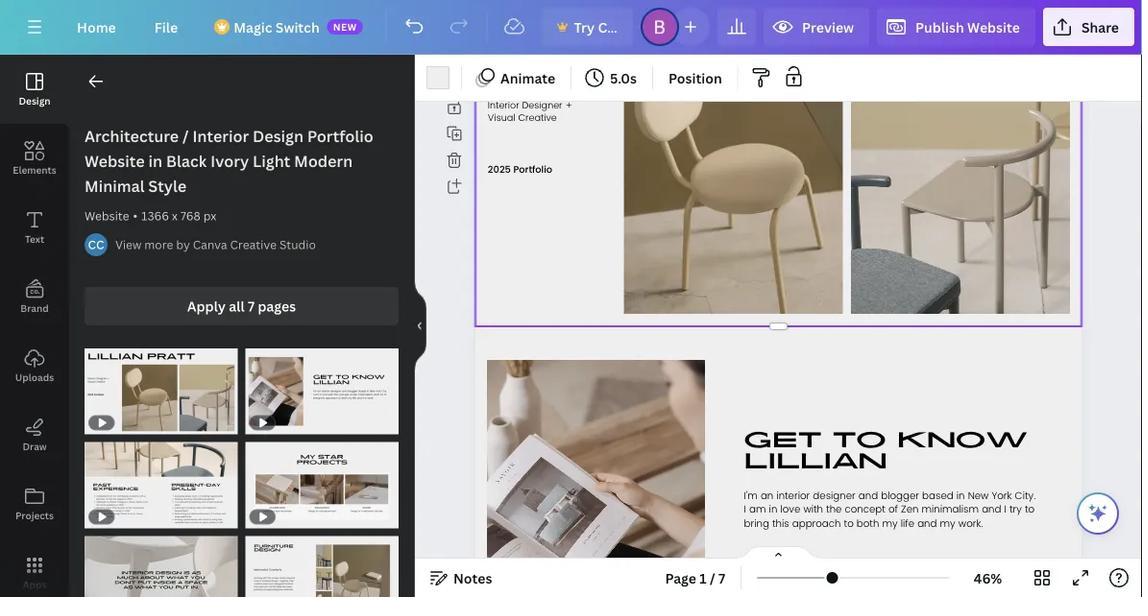 Task type: vqa. For each thing, say whether or not it's contained in the screenshot.
Brand
yes



Task type: describe. For each thing, give the bounding box(es) containing it.
to inside get to know lillian
[[833, 426, 887, 452]]

design inside architecture / interior design portfolio website in black  ivory  light modern minimal style
[[253, 126, 304, 147]]

interior inside interior designer + visual creative
[[488, 98, 520, 114]]

uploads button
[[0, 332, 69, 401]]

page 1 / 7 button
[[658, 563, 734, 594]]

share button
[[1044, 8, 1135, 46]]

the
[[827, 502, 842, 519]]

magic switch
[[234, 18, 320, 36]]

view more by canva creative studio button
[[115, 236, 316, 255]]

get to know lillian
[[744, 426, 1029, 473]]

preview
[[803, 18, 855, 36]]

main menu bar
[[0, 0, 1143, 55]]

+
[[566, 98, 573, 114]]

designer
[[522, 98, 563, 114]]

apps button
[[0, 539, 69, 598]]

architecture
[[85, 126, 179, 147]]

light
[[253, 151, 291, 172]]

46% button
[[958, 563, 1020, 594]]

1 horizontal spatial in
[[769, 502, 778, 519]]

interior inside architecture / interior design portfolio website in black  ivory  light modern minimal style
[[193, 126, 249, 147]]

am
[[750, 502, 766, 519]]

page
[[666, 570, 697, 588]]

design inside button
[[19, 94, 51, 107]]

publish
[[916, 18, 965, 36]]

this
[[773, 516, 790, 533]]

try canva pro button
[[542, 8, 665, 46]]

768
[[181, 208, 201, 224]]

uploads
[[15, 371, 54, 384]]

projects
[[15, 509, 54, 522]]

try
[[574, 18, 595, 36]]

canva creative studio element
[[85, 234, 108, 257]]

more
[[144, 237, 173, 253]]

1366 x 768 px
[[141, 208, 217, 224]]

show pages image
[[733, 546, 825, 561]]

architecture / interior design portfolio website in black  ivory  light modern minimal style
[[85, 126, 374, 197]]

/ inside architecture / interior design portfolio website in black  ivory  light modern minimal style
[[183, 126, 189, 147]]

brand button
[[0, 262, 69, 332]]

work.
[[959, 516, 984, 533]]

1 horizontal spatial portfolio
[[514, 163, 553, 176]]

elements
[[13, 163, 56, 176]]

apply all 7 pages button
[[85, 287, 399, 326]]

1 my from the left
[[883, 516, 898, 533]]

concept
[[845, 502, 886, 519]]

city.
[[1015, 488, 1037, 505]]

interior
[[777, 488, 810, 505]]

2 horizontal spatial and
[[982, 502, 1002, 519]]

minimalism
[[922, 502, 979, 519]]

bring
[[744, 516, 770, 533]]

text button
[[0, 193, 69, 262]]

px
[[203, 208, 217, 224]]

new
[[968, 488, 989, 505]]

zen
[[902, 502, 919, 519]]

publish website button
[[878, 8, 1036, 46]]

in inside architecture / interior design portfolio website in black  ivory  light modern minimal style
[[148, 151, 163, 172]]

2 my from the left
[[941, 516, 956, 533]]

to left both
[[844, 516, 854, 533]]

black
[[166, 151, 207, 172]]

x
[[172, 208, 178, 224]]

position
[[669, 69, 723, 87]]

brand
[[20, 302, 49, 315]]

get
[[744, 426, 822, 452]]

46%
[[975, 570, 1003, 588]]

new
[[333, 20, 357, 33]]

by
[[176, 237, 190, 253]]

try canva pro
[[574, 18, 665, 36]]

notes button
[[423, 563, 500, 594]]

1
[[700, 570, 707, 588]]

modern
[[294, 151, 353, 172]]

2025
[[488, 163, 511, 176]]

ivory
[[211, 151, 249, 172]]

website inside architecture / interior design portfolio website in black  ivory  light modern minimal style
[[85, 151, 145, 172]]

draw
[[23, 440, 47, 453]]

love
[[781, 502, 801, 519]]

home
[[77, 18, 116, 36]]

apply all 7 pages
[[187, 298, 296, 316]]

approach
[[793, 516, 841, 533]]

2 vertical spatial website
[[85, 208, 129, 224]]



Task type: locate. For each thing, give the bounding box(es) containing it.
magic
[[234, 18, 273, 36]]

1 horizontal spatial design
[[253, 126, 304, 147]]

1 horizontal spatial and
[[918, 516, 937, 533]]

7 inside apply all 7 pages button
[[248, 298, 255, 316]]

and
[[859, 488, 879, 505], [982, 502, 1002, 519], [918, 516, 937, 533]]

blogger
[[882, 488, 920, 505]]

5.0s button
[[580, 62, 645, 93]]

7 inside page 1 / 7 button
[[719, 570, 726, 588]]

0 horizontal spatial portfolio
[[307, 126, 374, 147]]

visual
[[488, 111, 515, 126]]

portfolio
[[307, 126, 374, 147], [514, 163, 553, 176]]

canva right try
[[598, 18, 639, 36]]

in right am
[[769, 502, 778, 519]]

i
[[744, 502, 747, 519], [1005, 502, 1007, 519]]

hide image
[[414, 280, 427, 373]]

interior up ivory
[[193, 126, 249, 147]]

1 horizontal spatial i
[[1005, 502, 1007, 519]]

designer
[[813, 488, 856, 505]]

website up minimal
[[85, 151, 145, 172]]

creative inside view more by canva creative studio button
[[230, 237, 277, 253]]

i left am
[[744, 502, 747, 519]]

interior designer + visual creative
[[488, 98, 573, 126]]

0 horizontal spatial my
[[883, 516, 898, 533]]

creative left +
[[518, 111, 557, 126]]

interior
[[488, 98, 520, 114], [193, 126, 249, 147]]

my left life
[[883, 516, 898, 533]]

0 horizontal spatial creative
[[230, 237, 277, 253]]

view
[[115, 237, 142, 253]]

canva assistant image
[[1087, 503, 1110, 526]]

canva creative studio image
[[85, 234, 108, 257]]

2 i from the left
[[1005, 502, 1007, 519]]

text
[[25, 233, 44, 246]]

0 horizontal spatial /
[[183, 126, 189, 147]]

5.0s
[[611, 69, 637, 87]]

canva inside 'main' menu bar
[[598, 18, 639, 36]]

projects button
[[0, 470, 69, 539]]

in left the new
[[957, 488, 965, 505]]

share
[[1082, 18, 1120, 36]]

creative left studio
[[230, 237, 277, 253]]

animate
[[501, 69, 556, 87]]

know
[[897, 426, 1029, 452]]

notes
[[454, 570, 493, 588]]

canva
[[598, 18, 639, 36], [193, 237, 227, 253]]

in up style
[[148, 151, 163, 172]]

0 horizontal spatial in
[[148, 151, 163, 172]]

publish website
[[916, 18, 1021, 36]]

file
[[155, 18, 178, 36]]

creative
[[518, 111, 557, 126], [230, 237, 277, 253]]

1 vertical spatial 7
[[719, 570, 726, 588]]

of
[[889, 502, 899, 519]]

1 vertical spatial canva
[[193, 237, 227, 253]]

based
[[923, 488, 954, 505]]

creative for visual
[[518, 111, 557, 126]]

portfolio up modern
[[307, 126, 374, 147]]

1 horizontal spatial 7
[[719, 570, 726, 588]]

animate button
[[470, 62, 563, 93]]

file button
[[139, 8, 193, 46]]

1 vertical spatial portfolio
[[514, 163, 553, 176]]

life
[[901, 516, 915, 533]]

0 vertical spatial canva
[[598, 18, 639, 36]]

apply
[[187, 298, 226, 316]]

in
[[148, 151, 163, 172], [957, 488, 965, 505], [769, 502, 778, 519]]

website down minimal
[[85, 208, 129, 224]]

york
[[992, 488, 1012, 505]]

0 horizontal spatial design
[[19, 94, 51, 107]]

position button
[[661, 62, 730, 93]]

apps
[[23, 579, 46, 592]]

home link
[[62, 8, 131, 46]]

website right 'publish'
[[968, 18, 1021, 36]]

1 vertical spatial interior
[[193, 126, 249, 147]]

/
[[183, 126, 189, 147], [710, 570, 716, 588]]

1 horizontal spatial creative
[[518, 111, 557, 126]]

7 right 'all'
[[248, 298, 255, 316]]

0 horizontal spatial canva
[[193, 237, 227, 253]]

with
[[804, 502, 824, 519]]

i'm an interior designer and blogger based in new york city. i am in love with the concept of zen minimalism and i try to bring this approach to both my life and my work.
[[744, 488, 1037, 533]]

#efefef image
[[427, 66, 450, 89], [427, 66, 450, 89]]

/ inside button
[[710, 570, 716, 588]]

creative for canva
[[230, 237, 277, 253]]

page 1 / 7
[[666, 570, 726, 588]]

website inside publish website dropdown button
[[968, 18, 1021, 36]]

interior down animate popup button
[[488, 98, 520, 114]]

switch
[[276, 18, 320, 36]]

/ up black
[[183, 126, 189, 147]]

1 vertical spatial creative
[[230, 237, 277, 253]]

0 horizontal spatial 7
[[248, 298, 255, 316]]

portfolio inside architecture / interior design portfolio website in black  ivory  light modern minimal style
[[307, 126, 374, 147]]

1 vertical spatial design
[[253, 126, 304, 147]]

elements button
[[0, 124, 69, 193]]

0 vertical spatial portfolio
[[307, 126, 374, 147]]

pro
[[642, 18, 665, 36]]

1 horizontal spatial canva
[[598, 18, 639, 36]]

to up designer
[[833, 426, 887, 452]]

an
[[761, 488, 774, 505]]

preview button
[[764, 8, 870, 46]]

7
[[248, 298, 255, 316], [719, 570, 726, 588]]

portfolio right 2025
[[514, 163, 553, 176]]

/ right 1
[[710, 570, 716, 588]]

1 horizontal spatial interior
[[488, 98, 520, 114]]

0 horizontal spatial interior
[[193, 126, 249, 147]]

i'm
[[744, 488, 758, 505]]

and up both
[[859, 488, 879, 505]]

1 i from the left
[[744, 502, 747, 519]]

studio
[[280, 237, 316, 253]]

0 vertical spatial design
[[19, 94, 51, 107]]

0 vertical spatial website
[[968, 18, 1021, 36]]

1 horizontal spatial my
[[941, 516, 956, 533]]

and right life
[[918, 516, 937, 533]]

my
[[883, 516, 898, 533], [941, 516, 956, 533]]

minimal
[[85, 176, 145, 197]]

0 vertical spatial 7
[[248, 298, 255, 316]]

1 horizontal spatial /
[[710, 570, 716, 588]]

0 horizontal spatial and
[[859, 488, 879, 505]]

canva right by
[[193, 237, 227, 253]]

lillian
[[744, 448, 888, 473]]

and left "try"
[[982, 502, 1002, 519]]

0 vertical spatial /
[[183, 126, 189, 147]]

0 vertical spatial creative
[[518, 111, 557, 126]]

architecture / interior design portfolio website in black  ivory  light modern minimal style element
[[85, 349, 238, 435], [246, 349, 399, 435], [85, 443, 238, 529], [246, 443, 399, 529], [85, 537, 238, 598], [246, 537, 399, 598]]

style
[[148, 176, 187, 197]]

1 vertical spatial website
[[85, 151, 145, 172]]

view more by canva creative studio
[[115, 237, 316, 253]]

design up elements button
[[19, 94, 51, 107]]

1366
[[141, 208, 169, 224]]

try
[[1010, 502, 1022, 519]]

0 vertical spatial interior
[[488, 98, 520, 114]]

0 horizontal spatial i
[[744, 502, 747, 519]]

7 right 1
[[719, 570, 726, 588]]

to right "try"
[[1025, 502, 1035, 519]]

my left work. on the right bottom
[[941, 516, 956, 533]]

1 vertical spatial /
[[710, 570, 716, 588]]

2 horizontal spatial in
[[957, 488, 965, 505]]

all
[[229, 298, 245, 316]]

i left "try"
[[1005, 502, 1007, 519]]

2025 portfolio
[[488, 163, 553, 176]]

creative inside interior designer + visual creative
[[518, 111, 557, 126]]

design button
[[0, 55, 69, 124]]

side panel tab list
[[0, 55, 69, 598]]

design
[[19, 94, 51, 107], [253, 126, 304, 147]]

design up light
[[253, 126, 304, 147]]

draw button
[[0, 401, 69, 470]]

both
[[857, 516, 880, 533]]



